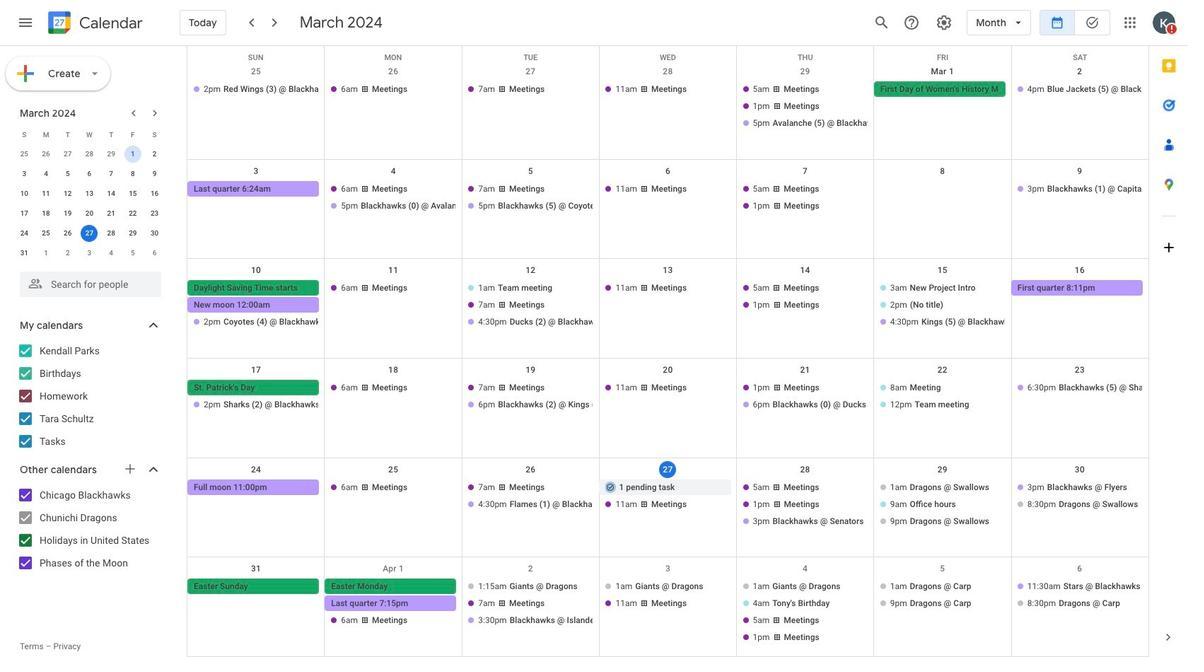 Task type: vqa. For each thing, say whether or not it's contained in the screenshot.
row group on the left of page inside the March 2024 grid
no



Task type: describe. For each thing, give the bounding box(es) containing it.
1 element
[[124, 146, 141, 163]]

february 25 element
[[16, 146, 33, 163]]

april 1 element
[[38, 245, 55, 262]]

3 element
[[16, 166, 33, 183]]

27, today element
[[81, 225, 98, 242]]

28 element
[[103, 225, 120, 242]]

2 element
[[146, 146, 163, 163]]

19 element
[[59, 205, 76, 222]]

29 element
[[124, 225, 141, 242]]

february 28 element
[[81, 146, 98, 163]]

8 element
[[124, 166, 141, 183]]

my calendars list
[[3, 340, 175, 453]]

february 27 element
[[59, 146, 76, 163]]

13 element
[[81, 185, 98, 202]]

add other calendars image
[[123, 462, 137, 476]]

april 6 element
[[146, 245, 163, 262]]

6 element
[[81, 166, 98, 183]]

april 3 element
[[81, 245, 98, 262]]

5 element
[[59, 166, 76, 183]]

18 element
[[38, 205, 55, 222]]

11 element
[[38, 185, 55, 202]]

16 element
[[146, 185, 163, 202]]

17 element
[[16, 205, 33, 222]]

heading inside calendar element
[[76, 15, 143, 31]]

12 element
[[59, 185, 76, 202]]



Task type: locate. For each thing, give the bounding box(es) containing it.
grid
[[187, 46, 1149, 657]]

march 2024 grid
[[13, 125, 166, 263]]

calendar element
[[45, 8, 143, 40]]

23 element
[[146, 205, 163, 222]]

10 element
[[16, 185, 33, 202]]

4 element
[[38, 166, 55, 183]]

settings menu image
[[936, 14, 953, 31]]

heading
[[76, 15, 143, 31]]

21 element
[[103, 205, 120, 222]]

other calendars list
[[3, 484, 175, 575]]

february 29 element
[[103, 146, 120, 163]]

None search field
[[0, 266, 175, 297]]

april 5 element
[[124, 245, 141, 262]]

14 element
[[103, 185, 120, 202]]

26 element
[[59, 225, 76, 242]]

february 26 element
[[38, 146, 55, 163]]

25 element
[[38, 225, 55, 242]]

9 element
[[146, 166, 163, 183]]

row group
[[13, 144, 166, 263]]

22 element
[[124, 205, 141, 222]]

april 2 element
[[59, 245, 76, 262]]

april 4 element
[[103, 245, 120, 262]]

Search for people text field
[[28, 272, 153, 297]]

7 element
[[103, 166, 120, 183]]

row
[[188, 46, 1149, 62], [188, 60, 1149, 160], [13, 125, 166, 144], [13, 144, 166, 164], [188, 160, 1149, 259], [13, 164, 166, 184], [13, 184, 166, 204], [13, 204, 166, 224], [13, 224, 166, 243], [13, 243, 166, 263], [188, 259, 1149, 359], [188, 359, 1149, 458], [188, 458, 1149, 558], [188, 558, 1149, 657]]

31 element
[[16, 245, 33, 262]]

20 element
[[81, 205, 98, 222]]

cell
[[737, 81, 874, 132], [122, 144, 144, 164], [325, 181, 462, 215], [462, 181, 600, 215], [737, 181, 874, 215], [874, 181, 1012, 215], [79, 224, 100, 243], [188, 280, 325, 331], [462, 280, 600, 331], [737, 280, 874, 331], [874, 280, 1012, 331], [188, 380, 325, 414], [462, 380, 600, 414], [737, 380, 874, 414], [874, 380, 1012, 414], [462, 480, 600, 530], [600, 480, 737, 530], [737, 480, 874, 530], [874, 480, 1012, 530], [1012, 480, 1149, 530], [325, 579, 462, 647], [462, 579, 600, 647], [600, 579, 737, 647], [737, 579, 874, 647], [874, 579, 1012, 647], [1012, 579, 1149, 647]]

30 element
[[146, 225, 163, 242]]

24 element
[[16, 225, 33, 242]]

main drawer image
[[17, 14, 34, 31]]

15 element
[[124, 185, 141, 202]]

tab list
[[1150, 46, 1189, 618]]



